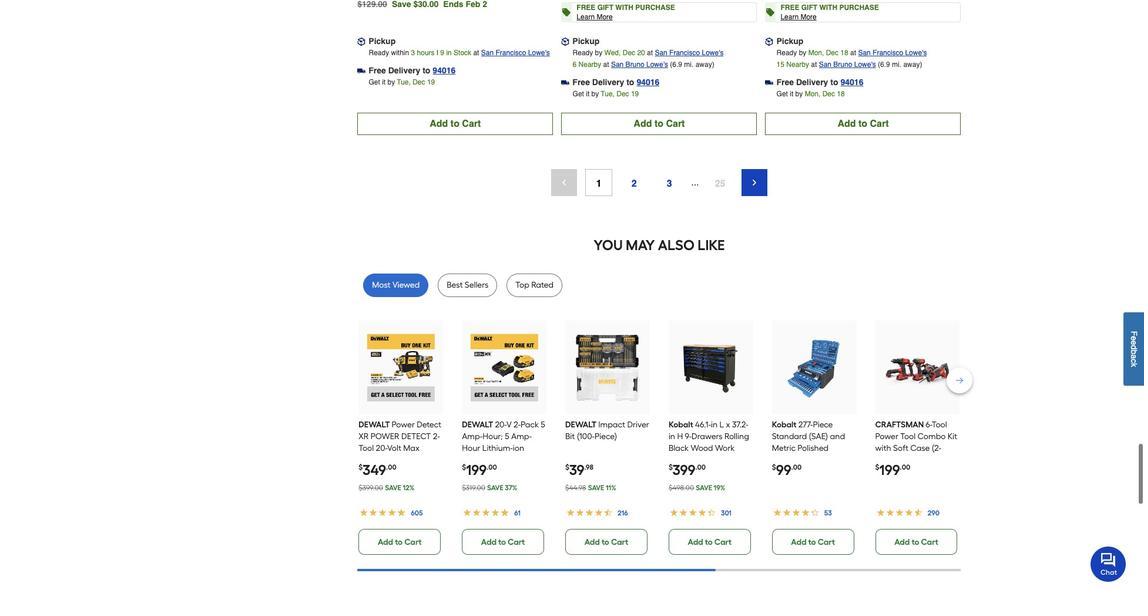 Task type: describe. For each thing, give the bounding box(es) containing it.
dec inside 'ready by mon, dec 18 at san francisco lowe's 15 nearby at san bruno lowe's (6.9 mi. away)'
[[826, 49, 839, 57]]

volt
[[387, 444, 401, 454]]

ready within 3 hours | 9 in stock at san francisco lowe's
[[369, 49, 550, 57]]

chat invite button image
[[1091, 547, 1127, 582]]

power
[[371, 432, 399, 442]]

san francisco lowe's button for mon, dec 18
[[858, 47, 927, 59]]

dec for 3 hours's truck filled icon
[[413, 78, 425, 87]]

0 horizontal spatial 94016 button
[[433, 65, 456, 77]]

20- inside power detect xr power detect 2- tool 20-volt max brushless power tool combo kit with soft case (2-batteries and charger included)
[[376, 444, 387, 454]]

pickup image for get it by mon, dec 18
[[766, 37, 774, 46]]

46.1-
[[695, 420, 711, 430]]

(2- inside power detect xr power detect 2- tool 20-volt max brushless power tool combo kit with soft case (2-batteries and charger included)
[[380, 479, 390, 489]]

and inside "20-v 2-pack 5 amp-hour; 5 amp- hour lithium-ion battery and charger (charger included)"
[[491, 456, 507, 466]]

away) for ready by wed, dec 20 at san francisco lowe's 6 nearby at san bruno lowe's (6.9 mi. away)
[[696, 61, 715, 69]]

charger
[[359, 491, 388, 501]]

99
[[776, 462, 792, 479]]

kit inside 6-tool power tool combo kit with soft case (2- batteries included and charger included)
[[948, 432, 957, 442]]

also
[[658, 237, 695, 254]]

99 list item
[[772, 321, 857, 556]]

39
[[570, 462, 585, 479]]

2 $ 199 .00 from the left
[[876, 462, 911, 479]]

arrow right image
[[750, 178, 759, 188]]

$ for impact driver bit (100-piece)
[[565, 464, 570, 472]]

1
[[596, 179, 602, 189]]

19 for 3 hours
[[427, 78, 435, 87]]

ends feb 2 element
[[443, 0, 492, 9]]

delivery for 6 nearby
[[592, 78, 624, 87]]

dewalt for 349
[[359, 420, 390, 430]]

add to cart link for 199
[[462, 530, 544, 556]]

ready for ready by wed, dec 20 at san francisco lowe's 6 nearby at san bruno lowe's (6.9 mi. away)
[[573, 49, 593, 57]]

15
[[777, 61, 785, 69]]

0 horizontal spatial delivery
[[388, 66, 420, 75]]

ion
[[513, 444, 524, 454]]

25 link
[[707, 170, 733, 196]]

cart for 20-v 2-pack 5 amp-hour; 5 amp- hour lithium-ion battery and charger (charger included)
[[508, 538, 525, 548]]

included) inside "20-v 2-pack 5 amp-hour; 5 amp- hour lithium-ion battery and charger (charger included)"
[[498, 468, 532, 478]]

0 vertical spatial 3
[[411, 49, 415, 57]]

more for tag filled image
[[597, 13, 613, 21]]

0 horizontal spatial it
[[382, 78, 386, 87]]

$399.00 save 12%
[[359, 485, 415, 493]]

1 vertical spatial 5
[[505, 432, 509, 442]]

tool down xr
[[359, 444, 374, 454]]

like
[[698, 237, 725, 254]]

charger inside "20-v 2-pack 5 amp-hour; 5 amp- hour lithium-ion battery and charger (charger included)"
[[508, 456, 540, 466]]

free for tag filled icon
[[781, 4, 800, 12]]

purchase for tag filled icon
[[840, 4, 879, 12]]

39 list item
[[565, 321, 650, 556]]

11%
[[606, 485, 616, 493]]

v
[[507, 420, 512, 430]]

94016 for 15 nearby
[[841, 78, 864, 87]]

standard
[[772, 432, 807, 442]]

xr
[[359, 432, 369, 442]]

ready for ready within 3 hours | 9 in stock at san francisco lowe's
[[369, 49, 389, 57]]

best
[[447, 281, 463, 291]]

rated
[[532, 281, 554, 291]]

...
[[691, 178, 699, 188]]

6
[[573, 61, 577, 69]]

25
[[715, 179, 726, 189]]

add for 277-piece standard (sae) and metric polished chrome mechanics tool set with hard case
[[791, 538, 807, 548]]

arrow left image
[[560, 178, 569, 188]]

1 vertical spatial 18
[[837, 90, 845, 98]]

$319.00
[[462, 485, 485, 493]]

2 link
[[621, 170, 648, 197]]

.00 for bench
[[696, 464, 706, 472]]

9-
[[685, 432, 692, 442]]

pickup image
[[562, 37, 570, 46]]

pickup for ready by mon, dec 18 at san francisco lowe's 15 nearby at san bruno lowe's (6.9 mi. away)
[[777, 37, 804, 46]]

hours
[[417, 49, 435, 57]]

hour
[[462, 444, 480, 454]]

2 amp- from the left
[[511, 432, 532, 442]]

1 vertical spatial 3
[[667, 179, 672, 189]]

with for tag filled image
[[616, 4, 634, 12]]

$319.00 save 37%
[[462, 485, 517, 493]]

6-tool power tool combo kit with soft case (2- batteries included and charger included)
[[876, 420, 960, 478]]

rolling
[[725, 432, 749, 442]]

add for 6-tool power tool combo kit with soft case (2- batteries included and charger included)
[[895, 538, 910, 548]]

ready by wed, dec 20 at san francisco lowe's 6 nearby at san bruno lowe's (6.9 mi. away)
[[573, 49, 724, 69]]

mon, inside 'ready by mon, dec 18 at san francisco lowe's 15 nearby at san bruno lowe's (6.9 mi. away)'
[[809, 49, 824, 57]]

$ 399 .00
[[669, 462, 706, 479]]

$44.98 save 11%
[[565, 485, 616, 493]]

ready by mon, dec 18 at san francisco lowe's 15 nearby at san bruno lowe's (6.9 mi. away)
[[777, 49, 927, 69]]

tool down craftsman
[[901, 432, 916, 442]]

stock
[[454, 49, 471, 57]]

craftsman 6-tool power tool combo kit with soft case (2-batteries included and charger included) image
[[884, 334, 952, 402]]

polished
[[798, 444, 829, 454]]

detect
[[401, 432, 431, 442]]

viewed
[[393, 281, 420, 291]]

12%
[[403, 485, 415, 493]]

(6.9 for 20
[[670, 61, 682, 69]]

1 vertical spatial mon,
[[805, 90, 821, 98]]

brushless
[[359, 456, 393, 466]]

2- inside "20-v 2-pack 5 amp-hour; 5 amp- hour lithium-ion battery and charger (charger included)"
[[514, 420, 521, 430]]

francisco for ready by mon, dec 18 at san francisco lowe's 15 nearby at san bruno lowe's (6.9 mi. away)
[[873, 49, 903, 57]]

hour;
[[483, 432, 503, 442]]

to inside 349 'list item'
[[395, 538, 403, 548]]

6 $ from the left
[[876, 464, 880, 472]]

within
[[391, 49, 409, 57]]

5 .00 from the left
[[900, 464, 911, 472]]

94016 for 6 nearby
[[637, 78, 660, 87]]

case inside power detect xr power detect 2- tool 20-volt max brushless power tool combo kit with soft case (2-batteries and charger included)
[[359, 479, 378, 489]]

impact driver bit (100-piece)
[[565, 420, 649, 442]]

pickup for ready by wed, dec 20 at san francisco lowe's 6 nearby at san bruno lowe's (6.9 mi. away)
[[573, 37, 600, 46]]

tag filled image
[[767, 4, 775, 21]]

add for impact driver bit (100-piece)
[[585, 538, 600, 548]]

6-
[[926, 420, 932, 430]]

free delivery to 94016 for ready by mon, dec 18 at san francisco lowe's 15 nearby at san bruno lowe's (6.9 mi. away)
[[777, 78, 864, 87]]

1 vertical spatial in
[[711, 420, 718, 430]]

free gift with purchase learn more for tag filled icon
[[781, 4, 879, 21]]

add to cart for 6-tool power tool combo kit with soft case (2- batteries included and charger included)
[[895, 538, 939, 548]]

craftsman
[[876, 420, 924, 430]]

$ for power detect xr power detect 2- tool 20-volt max brushless power tool combo kit with soft case (2-batteries and charger included)
[[359, 464, 363, 472]]

with for tag filled icon
[[820, 4, 838, 12]]

(100-
[[577, 432, 595, 442]]

tue, for at
[[601, 90, 615, 98]]

a
[[1130, 355, 1139, 359]]

impact
[[599, 420, 625, 430]]

and inside 6-tool power tool combo kit with soft case (2- batteries included and charger included)
[[945, 456, 960, 466]]

bruno for 20
[[626, 61, 645, 69]]

tag filled image
[[563, 4, 571, 21]]

piece
[[813, 420, 833, 430]]

drawers
[[692, 432, 723, 442]]

you
[[594, 237, 623, 254]]

(sae)
[[809, 432, 828, 442]]

black
[[669, 444, 689, 454]]

san francisco lowe's button for wed, dec 20
[[655, 47, 724, 59]]

included
[[911, 456, 943, 466]]

soft inside 6-tool power tool combo kit with soft case (2- batteries included and charger included)
[[894, 444, 909, 454]]

purchase for tag filled image
[[636, 4, 675, 12]]

cart for power detect xr power detect 2- tool 20-volt max brushless power tool combo kit with soft case (2-batteries and charger included)
[[405, 538, 422, 548]]

add for power detect xr power detect 2- tool 20-volt max brushless power tool combo kit with soft case (2-batteries and charger included)
[[378, 538, 393, 548]]

was price $129.00 element
[[358, 0, 392, 9]]

nearby for 6 nearby
[[579, 61, 601, 69]]

1 link
[[586, 170, 613, 197]]

add for 46.1-in l x 37.2- in h 9-drawers rolling black wood work bench
[[688, 538, 703, 548]]

you may also like
[[594, 237, 725, 254]]

sellers
[[465, 281, 489, 291]]

ready for ready by mon, dec 18 at san francisco lowe's 15 nearby at san bruno lowe's (6.9 mi. away)
[[777, 49, 797, 57]]

battery
[[462, 456, 489, 466]]

f e e d b a c k
[[1130, 332, 1139, 368]]

20
[[637, 49, 645, 57]]

save for 349
[[385, 485, 401, 493]]

kobalt 277-piece standard (sae) and metric polished chrome mechanics tool set with hard case image
[[781, 334, 848, 402]]

1 pickup from the left
[[369, 37, 396, 46]]

free gift with purchase learn more for tag filled image
[[577, 4, 675, 21]]

cart for impact driver bit (100-piece)
[[611, 538, 629, 548]]

with inside 277-piece standard (sae) and metric polished chrome mechanics tool set with hard case
[[803, 468, 819, 478]]

0 horizontal spatial free
[[369, 66, 386, 75]]

2
[[632, 179, 637, 189]]

h
[[677, 432, 683, 442]]

1 e from the top
[[1130, 337, 1139, 341]]

2 199 list item from the left
[[876, 321, 960, 556]]

f
[[1130, 332, 1139, 337]]

bruno for 18
[[834, 61, 853, 69]]

.98
[[585, 464, 594, 472]]

get it by tue, dec 19 for at
[[573, 90, 639, 98]]

driver
[[627, 420, 649, 430]]

$ 99 .00
[[772, 462, 802, 479]]

20-v 2-pack 5 amp-hour; 5 amp- hour lithium-ion battery and charger (charger included)
[[462, 420, 545, 478]]

truck filled image
[[766, 79, 774, 87]]

learn for tag filled icon
[[781, 13, 799, 21]]

kobalt 46.1-in l x 37.2-in h 9-drawers rolling black wood work bench image
[[677, 334, 745, 402]]

included) inside 6-tool power tool combo kit with soft case (2- batteries included and charger included)
[[909, 468, 944, 478]]

dewalt 20-v 2-pack 5 amp-hour; 5 amp-hour lithium-ion battery and charger (charger included) image
[[471, 334, 538, 402]]

wood
[[691, 444, 713, 454]]

x
[[726, 420, 730, 430]]

0 horizontal spatial free delivery to 94016
[[369, 66, 456, 75]]

power detect xr power detect 2- tool 20-volt max brushless power tool combo kit with soft case (2-batteries and charger included)
[[359, 420, 441, 501]]

with inside power detect xr power detect 2- tool 20-volt max brushless power tool combo kit with soft case (2-batteries and charger included)
[[400, 468, 416, 478]]

wed,
[[605, 49, 621, 57]]

mechanics
[[805, 456, 845, 466]]

case inside 6-tool power tool combo kit with soft case (2- batteries included and charger included)
[[911, 444, 930, 454]]

9
[[440, 49, 444, 57]]

18 inside 'ready by mon, dec 18 at san francisco lowe's 15 nearby at san bruno lowe's (6.9 mi. away)'
[[841, 49, 849, 57]]

add to cart for impact driver bit (100-piece)
[[585, 538, 629, 548]]

b
[[1130, 350, 1139, 355]]

$ inside $ 99 .00
[[772, 464, 776, 472]]

0 horizontal spatial get
[[369, 78, 380, 87]]

3 link
[[656, 170, 683, 197]]

get it by tue, dec 19 for 3 hours
[[369, 78, 435, 87]]

truck filled image for at
[[562, 79, 570, 87]]

save for 39
[[588, 485, 604, 493]]

bench
[[669, 456, 692, 466]]



Task type: locate. For each thing, give the bounding box(es) containing it.
1 horizontal spatial get
[[573, 90, 584, 98]]

soft
[[894, 444, 909, 454], [418, 468, 433, 478]]

0 horizontal spatial charger
[[508, 456, 540, 466]]

included) down included
[[909, 468, 944, 478]]

1 more from the left
[[597, 13, 613, 21]]

delivery up get it by mon, dec 18
[[796, 78, 828, 87]]

(2- up included
[[932, 444, 942, 454]]

0 horizontal spatial francisco
[[496, 49, 526, 57]]

pickup up 15
[[777, 37, 804, 46]]

277-
[[799, 420, 813, 430]]

add inside 39 'list item'
[[585, 538, 600, 548]]

batteries right 349
[[390, 479, 423, 489]]

nearby inside ready by wed, dec 20 at san francisco lowe's 6 nearby at san bruno lowe's (6.9 mi. away)
[[579, 61, 601, 69]]

save for 199
[[487, 485, 504, 493]]

kobalt inside 99 list item
[[772, 420, 797, 430]]

$44.98
[[565, 485, 586, 493]]

included) right charger
[[390, 491, 425, 501]]

charger inside 6-tool power tool combo kit with soft case (2- batteries included and charger included)
[[876, 468, 907, 478]]

batteries inside 6-tool power tool combo kit with soft case (2- batteries included and charger included)
[[876, 456, 909, 466]]

with inside 6-tool power tool combo kit with soft case (2- batteries included and charger included)
[[876, 444, 892, 454]]

power down craftsman
[[876, 432, 899, 442]]

charger down craftsman
[[876, 468, 907, 478]]

2 vertical spatial power
[[395, 456, 419, 466]]

37%
[[505, 485, 517, 493]]

$ inside $ 399 .00
[[669, 464, 673, 472]]

$ 349 .00
[[359, 462, 397, 479]]

ready up 6
[[573, 49, 593, 57]]

1 kobalt from the left
[[669, 420, 693, 430]]

gift for tag filled icon
[[802, 4, 818, 12]]

$498.00
[[669, 485, 694, 493]]

soft down max
[[418, 468, 433, 478]]

3 left hours
[[411, 49, 415, 57]]

dec down hours
[[413, 78, 425, 87]]

gift right tag filled image
[[598, 4, 614, 12]]

best sellers
[[447, 281, 489, 291]]

94016 button down 9
[[433, 65, 456, 77]]

$ 199 .00
[[462, 462, 497, 479], [876, 462, 911, 479]]

2 horizontal spatial with
[[876, 444, 892, 454]]

batteries inside power detect xr power detect 2- tool 20-volt max brushless power tool combo kit with soft case (2-batteries and charger included)
[[390, 479, 423, 489]]

mi. inside 'ready by mon, dec 18 at san francisco lowe's 15 nearby at san bruno lowe's (6.9 mi. away)'
[[892, 61, 902, 69]]

dec for truck filled image
[[823, 90, 835, 98]]

bruno inside 'ready by mon, dec 18 at san francisco lowe's 15 nearby at san bruno lowe's (6.9 mi. away)'
[[834, 61, 853, 69]]

1 nearby from the left
[[579, 61, 601, 69]]

(2- inside 6-tool power tool combo kit with soft case (2- batteries included and charger included)
[[932, 444, 942, 454]]

and inside power detect xr power detect 2- tool 20-volt max brushless power tool combo kit with soft case (2-batteries and charger included)
[[425, 479, 440, 489]]

save inside 399 list item
[[696, 485, 712, 493]]

94016 button for 15
[[841, 77, 864, 88]]

$ up the $399.00
[[359, 464, 363, 472]]

20- down power
[[376, 444, 387, 454]]

ready inside 'ready by mon, dec 18 at san francisco lowe's 15 nearby at san bruno lowe's (6.9 mi. away)'
[[777, 49, 797, 57]]

18
[[841, 49, 849, 57], [837, 90, 845, 98]]

1 horizontal spatial free gift with purchase learn more
[[781, 4, 879, 21]]

kobalt for 46.1-in l x 37.2- in h 9-drawers rolling black wood work bench
[[669, 420, 693, 430]]

199 list item
[[462, 321, 547, 556], [876, 321, 960, 556]]

1 horizontal spatial it
[[586, 90, 590, 98]]

1 pickup image from the left
[[358, 37, 366, 46]]

piece)
[[595, 432, 617, 442]]

1 horizontal spatial away)
[[904, 61, 922, 69]]

free gift with purchase learn more
[[577, 4, 675, 21], [781, 4, 879, 21]]

dewalt inside 39 'list item'
[[565, 420, 597, 430]]

1 (6.9 from the left
[[670, 61, 682, 69]]

1 vertical spatial batteries
[[390, 479, 423, 489]]

2 with from the left
[[820, 4, 838, 12]]

2 kobalt from the left
[[772, 420, 797, 430]]

1 horizontal spatial kobalt
[[772, 420, 797, 430]]

add
[[430, 119, 448, 130], [634, 119, 652, 130], [838, 119, 856, 130], [378, 538, 393, 548], [481, 538, 497, 548], [585, 538, 600, 548], [688, 538, 703, 548], [791, 538, 807, 548], [895, 538, 910, 548]]

.00 inside $ 349 .00
[[386, 464, 397, 472]]

1 vertical spatial charger
[[876, 468, 907, 478]]

tool down detect
[[420, 456, 436, 466]]

work
[[715, 444, 735, 454]]

0 horizontal spatial 199
[[466, 462, 487, 479]]

$ right hard
[[876, 464, 880, 472]]

2 san francisco lowe's button from the left
[[655, 47, 724, 59]]

94016 button for 6
[[637, 77, 660, 88]]

1 vertical spatial 19
[[631, 90, 639, 98]]

dewalt for 199
[[462, 420, 493, 430]]

2 save from the left
[[487, 485, 504, 493]]

5 $ from the left
[[772, 464, 776, 472]]

1 add to cart link from the left
[[359, 530, 441, 556]]

0 horizontal spatial pickup image
[[358, 37, 366, 46]]

tool up included
[[932, 420, 947, 430]]

1 gift from the left
[[598, 4, 614, 12]]

0 horizontal spatial in
[[446, 49, 452, 57]]

$ for 46.1-in l x 37.2- in h 9-drawers rolling black wood work bench
[[669, 464, 673, 472]]

gift right tag filled icon
[[802, 4, 818, 12]]

mi. inside ready by wed, dec 20 at san francisco lowe's 6 nearby at san bruno lowe's (6.9 mi. away)
[[684, 61, 694, 69]]

1 horizontal spatial bruno
[[834, 61, 853, 69]]

mi. for ready by mon, dec 18 at san francisco lowe's 15 nearby at san bruno lowe's (6.9 mi. away)
[[892, 61, 902, 69]]

set
[[789, 468, 801, 478]]

0 horizontal spatial san bruno lowe's button
[[611, 59, 668, 71]]

purchase up the 20
[[636, 4, 675, 12]]

2 free from the left
[[781, 4, 800, 12]]

2 horizontal spatial delivery
[[796, 78, 828, 87]]

dewalt impact driver bit (100-piece) image
[[574, 334, 642, 402]]

soft inside power detect xr power detect 2- tool 20-volt max brushless power tool combo kit with soft case (2-batteries and charger included)
[[418, 468, 433, 478]]

$ down black
[[669, 464, 673, 472]]

0 horizontal spatial included)
[[390, 491, 425, 501]]

savings save $30.00 element
[[392, 0, 492, 9]]

0 vertical spatial mon,
[[809, 49, 824, 57]]

1 vertical spatial 2-
[[433, 432, 440, 442]]

94016
[[433, 66, 456, 75], [637, 78, 660, 87], [841, 78, 864, 87]]

pickup image down tag filled icon
[[766, 37, 774, 46]]

save inside 349 'list item'
[[385, 485, 401, 493]]

2- inside power detect xr power detect 2- tool 20-volt max brushless power tool combo kit with soft case (2-batteries and charger included)
[[433, 432, 440, 442]]

combo down brushless
[[359, 468, 387, 478]]

combo inside power detect xr power detect 2- tool 20-volt max brushless power tool combo kit with soft case (2-batteries and charger included)
[[359, 468, 387, 478]]

$498.00 save 19%
[[669, 485, 725, 493]]

learn right tag filled icon
[[781, 13, 799, 21]]

1 horizontal spatial 5
[[541, 420, 545, 430]]

pickup right pickup icon
[[573, 37, 600, 46]]

1 vertical spatial 20-
[[376, 444, 387, 454]]

f e e d b a c k button
[[1124, 313, 1144, 386]]

3 save from the left
[[588, 485, 604, 493]]

4 .00 from the left
[[792, 464, 802, 472]]

more up wed, on the right
[[597, 13, 613, 21]]

(6.9 inside ready by wed, dec 20 at san francisco lowe's 6 nearby at san bruno lowe's (6.9 mi. away)
[[670, 61, 682, 69]]

0 horizontal spatial gift
[[598, 4, 614, 12]]

francisco inside 'ready by mon, dec 18 at san francisco lowe's 15 nearby at san bruno lowe's (6.9 mi. away)'
[[873, 49, 903, 57]]

2 nearby from the left
[[787, 61, 809, 69]]

5 add to cart link from the left
[[772, 530, 854, 556]]

bruno inside ready by wed, dec 20 at san francisco lowe's 6 nearby at san bruno lowe's (6.9 mi. away)
[[626, 61, 645, 69]]

94016 down 9
[[433, 66, 456, 75]]

add to cart inside 99 list item
[[791, 538, 835, 548]]

20- inside "20-v 2-pack 5 amp-hour; 5 amp- hour lithium-ion battery and charger (charger included)"
[[495, 420, 507, 430]]

3 ready from the left
[[777, 49, 797, 57]]

by inside 'ready by mon, dec 18 at san francisco lowe's 15 nearby at san bruno lowe's (6.9 mi. away)'
[[799, 49, 807, 57]]

1 add to cart button from the left
[[358, 113, 553, 135]]

save left 19%
[[696, 485, 712, 493]]

cart for 277-piece standard (sae) and metric polished chrome mechanics tool set with hard case
[[818, 538, 835, 548]]

0 horizontal spatial away)
[[696, 61, 715, 69]]

.00 inside $ 399 .00
[[696, 464, 706, 472]]

dec inside ready by wed, dec 20 at san francisco lowe's 6 nearby at san bruno lowe's (6.9 mi. away)
[[623, 49, 635, 57]]

amp- up ion
[[511, 432, 532, 442]]

1 mi. from the left
[[684, 61, 694, 69]]

0 horizontal spatial $ 199 .00
[[462, 462, 497, 479]]

case up included
[[911, 444, 930, 454]]

1 horizontal spatial san francisco lowe's button
[[655, 47, 724, 59]]

bit
[[565, 432, 575, 442]]

free for ready by mon, dec 18 at san francisco lowe's 15 nearby at san bruno lowe's (6.9 mi. away)
[[777, 78, 794, 87]]

2 (6.9 from the left
[[878, 61, 890, 69]]

gift for tag filled image
[[598, 4, 614, 12]]

349
[[363, 462, 386, 479]]

cart for 6-tool power tool combo kit with soft case (2- batteries included and charger included)
[[921, 538, 939, 548]]

(2-
[[932, 444, 942, 454], [380, 479, 390, 489]]

learn right tag filled image
[[577, 13, 595, 21]]

ready left within on the top of page
[[369, 49, 389, 57]]

dewalt inside 349 'list item'
[[359, 420, 390, 430]]

18 down 'ready by mon, dec 18 at san francisco lowe's 15 nearby at san bruno lowe's (6.9 mi. away)'
[[837, 90, 845, 98]]

add to cart inside 39 'list item'
[[585, 538, 629, 548]]

cart inside 99 list item
[[818, 538, 835, 548]]

0 vertical spatial 2-
[[514, 420, 521, 430]]

1 free from the left
[[577, 4, 596, 12]]

0 horizontal spatial more
[[597, 13, 613, 21]]

k
[[1130, 364, 1139, 368]]

power
[[392, 420, 415, 430], [876, 432, 899, 442], [395, 456, 419, 466]]

nearby for 15 nearby
[[787, 61, 809, 69]]

0 vertical spatial (2-
[[932, 444, 942, 454]]

add to cart link for 349
[[359, 530, 441, 556]]

5 down the v
[[505, 432, 509, 442]]

mon, down 'ready by mon, dec 18 at san francisco lowe's 15 nearby at san bruno lowe's (6.9 mi. away)'
[[805, 90, 821, 98]]

kit inside power detect xr power detect 2- tool 20-volt max brushless power tool combo kit with soft case (2-batteries and charger included)
[[389, 468, 398, 478]]

0 horizontal spatial tue,
[[397, 78, 411, 87]]

1 199 from the left
[[466, 462, 487, 479]]

delivery for 15 nearby
[[796, 78, 828, 87]]

0 vertical spatial charger
[[508, 456, 540, 466]]

1 san francisco lowe's button from the left
[[481, 47, 550, 59]]

2 horizontal spatial get
[[777, 90, 788, 98]]

add to cart link for 399
[[669, 530, 751, 556]]

2 .00 from the left
[[487, 464, 497, 472]]

san
[[481, 49, 494, 57], [655, 49, 668, 57], [858, 49, 871, 57], [611, 61, 624, 69], [819, 61, 832, 69]]

save for 399
[[696, 485, 712, 493]]

1 horizontal spatial included)
[[498, 468, 532, 478]]

combo inside 6-tool power tool combo kit with soft case (2- batteries included and charger included)
[[918, 432, 946, 442]]

l
[[720, 420, 724, 430]]

1 horizontal spatial tue,
[[601, 90, 615, 98]]

amp- up hour
[[462, 432, 483, 442]]

in left h
[[669, 432, 675, 442]]

2 horizontal spatial add to cart button
[[766, 113, 961, 135]]

1 horizontal spatial batteries
[[876, 456, 909, 466]]

cart inside 399 list item
[[715, 538, 732, 548]]

1 horizontal spatial get it by tue, dec 19
[[573, 90, 639, 98]]

0 horizontal spatial with
[[616, 4, 634, 12]]

learn more button
[[577, 13, 613, 22], [577, 13, 613, 22], [781, 13, 817, 22], [781, 13, 817, 22]]

away) inside ready by wed, dec 20 at san francisco lowe's 6 nearby at san bruno lowe's (6.9 mi. away)
[[696, 61, 715, 69]]

top rated
[[516, 281, 554, 291]]

3 pickup from the left
[[777, 37, 804, 46]]

94016 down ready by wed, dec 20 at san francisco lowe's 6 nearby at san bruno lowe's (6.9 mi. away) on the right
[[637, 78, 660, 87]]

add to cart link inside 349 'list item'
[[359, 530, 441, 556]]

1 dewalt from the left
[[359, 420, 390, 430]]

19%
[[714, 485, 725, 493]]

199 up $319.00 in the left bottom of the page
[[466, 462, 487, 479]]

add to cart for power detect xr power detect 2- tool 20-volt max brushless power tool combo kit with soft case (2-batteries and charger included)
[[378, 538, 422, 548]]

add to cart link inside 39 'list item'
[[565, 530, 648, 556]]

pickup image down was price $129.00 element
[[358, 37, 366, 46]]

save left 12%
[[385, 485, 401, 493]]

e up b
[[1130, 341, 1139, 346]]

(charger
[[462, 468, 496, 478]]

277-piece standard (sae) and metric polished chrome mechanics tool set with hard case
[[772, 420, 845, 489]]

$ down the metric
[[772, 464, 776, 472]]

and right included
[[945, 456, 960, 466]]

delivery down within on the top of page
[[388, 66, 420, 75]]

0 vertical spatial kit
[[948, 432, 957, 442]]

to inside 399 list item
[[705, 538, 713, 548]]

1 save from the left
[[385, 485, 401, 493]]

ready
[[369, 49, 389, 57], [573, 49, 593, 57], [777, 49, 797, 57]]

2 pickup from the left
[[573, 37, 600, 46]]

1 horizontal spatial pickup
[[573, 37, 600, 46]]

5 right pack
[[541, 420, 545, 430]]

add inside 349 'list item'
[[378, 538, 393, 548]]

4 save from the left
[[696, 485, 712, 493]]

0 horizontal spatial 94016
[[433, 66, 456, 75]]

kobalt up h
[[669, 420, 693, 430]]

case down set
[[772, 479, 792, 489]]

detect
[[417, 420, 441, 430]]

1 bruno from the left
[[626, 61, 645, 69]]

tool inside 277-piece standard (sae) and metric polished chrome mechanics tool set with hard case
[[772, 468, 787, 478]]

3 dewalt from the left
[[565, 420, 597, 430]]

0 horizontal spatial dewalt
[[359, 420, 390, 430]]

with up 'ready by mon, dec 18 at san francisco lowe's 15 nearby at san bruno lowe's (6.9 mi. away)'
[[820, 4, 838, 12]]

kobalt up standard
[[772, 420, 797, 430]]

pack
[[521, 420, 539, 430]]

1 horizontal spatial more
[[801, 13, 817, 21]]

save left 11%
[[588, 485, 604, 493]]

free delivery to 94016 down wed, on the right
[[573, 78, 660, 87]]

1 horizontal spatial with
[[820, 4, 838, 12]]

$ inside $ 349 .00
[[359, 464, 363, 472]]

1 vertical spatial combo
[[359, 468, 387, 478]]

1 purchase from the left
[[636, 4, 675, 12]]

$399.00
[[359, 485, 383, 493]]

2 gift from the left
[[802, 4, 818, 12]]

most viewed
[[372, 281, 420, 291]]

1 199 list item from the left
[[462, 321, 547, 556]]

0 vertical spatial tue,
[[397, 78, 411, 87]]

1 horizontal spatial charger
[[876, 468, 907, 478]]

soft down craftsman
[[894, 444, 909, 454]]

|
[[437, 49, 439, 57]]

san bruno lowe's button for 18
[[819, 59, 876, 71]]

d
[[1130, 346, 1139, 350]]

to inside 99 list item
[[809, 538, 816, 548]]

0 vertical spatial 18
[[841, 49, 849, 57]]

purchase
[[636, 4, 675, 12], [840, 4, 879, 12]]

dec for at's truck filled icon
[[617, 90, 629, 98]]

with up 12%
[[400, 468, 416, 478]]

2 mi. from the left
[[892, 61, 902, 69]]

2 horizontal spatial it
[[790, 90, 794, 98]]

1 horizontal spatial add to cart button
[[562, 113, 757, 135]]

1 horizontal spatial 20-
[[495, 420, 507, 430]]

more
[[597, 13, 613, 21], [801, 13, 817, 21]]

metric
[[772, 444, 796, 454]]

dewalt power detect xr power detect 2-tool 20-volt max brushless power tool combo kit with soft case (2-batteries and charger included) image
[[367, 334, 435, 402]]

nearby inside 'ready by mon, dec 18 at san francisco lowe's 15 nearby at san bruno lowe's (6.9 mi. away)'
[[787, 61, 809, 69]]

san bruno lowe's button for 20
[[611, 59, 668, 71]]

francisco for ready by wed, dec 20 at san francisco lowe's 6 nearby at san bruno lowe's (6.9 mi. away)
[[670, 49, 700, 57]]

0 horizontal spatial 199 list item
[[462, 321, 547, 556]]

add for 20-v 2-pack 5 amp-hour; 5 amp- hour lithium-ion battery and charger (charger included)
[[481, 538, 497, 548]]

1 learn from the left
[[577, 13, 595, 21]]

46.1-in l x 37.2- in h 9-drawers rolling black wood work bench
[[669, 420, 749, 466]]

bruno up get it by mon, dec 18
[[834, 61, 853, 69]]

add inside 399 list item
[[688, 538, 703, 548]]

kobalt for 277-piece standard (sae) and metric polished chrome mechanics tool set with hard case
[[772, 420, 797, 430]]

1 horizontal spatial case
[[772, 479, 792, 489]]

2 pickup image from the left
[[766, 37, 774, 46]]

batteries left included
[[876, 456, 909, 466]]

1 horizontal spatial 199
[[880, 462, 900, 479]]

ready inside ready by wed, dec 20 at san francisco lowe's 6 nearby at san bruno lowe's (6.9 mi. away)
[[573, 49, 593, 57]]

37.2-
[[732, 420, 749, 430]]

19 down hours
[[427, 78, 435, 87]]

it for ready by wed, dec 20 at san francisco lowe's 6 nearby at san bruno lowe's (6.9 mi. away)
[[586, 90, 590, 98]]

dec up get it by mon, dec 18
[[826, 49, 839, 57]]

$ inside $ 39 .98
[[565, 464, 570, 472]]

dewalt inside 199 list item
[[462, 420, 493, 430]]

away) inside 'ready by mon, dec 18 at san francisco lowe's 15 nearby at san bruno lowe's (6.9 mi. away)'
[[904, 61, 922, 69]]

18 up get it by mon, dec 18
[[841, 49, 849, 57]]

nearby right 6
[[579, 61, 601, 69]]

1 vertical spatial soft
[[418, 468, 433, 478]]

add to cart
[[430, 119, 481, 130], [634, 119, 685, 130], [838, 119, 889, 130], [378, 538, 422, 548], [481, 538, 525, 548], [585, 538, 629, 548], [688, 538, 732, 548], [791, 538, 835, 548], [895, 538, 939, 548]]

0 horizontal spatial amp-
[[462, 432, 483, 442]]

3 add to cart link from the left
[[565, 530, 648, 556]]

tool
[[932, 420, 947, 430], [901, 432, 916, 442], [359, 444, 374, 454], [420, 456, 436, 466], [772, 468, 787, 478]]

free
[[577, 4, 596, 12], [781, 4, 800, 12]]

4 add to cart link from the left
[[669, 530, 751, 556]]

francisco
[[496, 49, 526, 57], [670, 49, 700, 57], [873, 49, 903, 57]]

get it by tue, dec 19 down wed, on the right
[[573, 90, 639, 98]]

0 horizontal spatial free gift with purchase learn more
[[577, 4, 675, 21]]

gift
[[598, 4, 614, 12], [802, 4, 818, 12]]

dewalt up the (100-
[[565, 420, 597, 430]]

cart inside 39 'list item'
[[611, 538, 629, 548]]

2 ready from the left
[[573, 49, 593, 57]]

0 vertical spatial 19
[[427, 78, 435, 87]]

san bruno lowe's button down the 20
[[611, 59, 668, 71]]

399 list item
[[669, 321, 753, 556]]

learn
[[577, 13, 595, 21], [781, 13, 799, 21]]

2 more from the left
[[801, 13, 817, 21]]

add to cart for 46.1-in l x 37.2- in h 9-drawers rolling black wood work bench
[[688, 538, 732, 548]]

included)
[[498, 468, 532, 478], [909, 468, 944, 478], [390, 491, 425, 501]]

0 vertical spatial truck filled image
[[358, 67, 366, 75]]

purchase up 'ready by mon, dec 18 at san francisco lowe's 15 nearby at san bruno lowe's (6.9 mi. away)'
[[840, 4, 879, 12]]

free delivery to 94016 down within on the top of page
[[369, 66, 456, 75]]

mon,
[[809, 49, 824, 57], [805, 90, 821, 98]]

19 down ready by wed, dec 20 at san francisco lowe's 6 nearby at san bruno lowe's (6.9 mi. away) on the right
[[631, 90, 639, 98]]

san francisco lowe's button for 3 hours
[[481, 47, 550, 59]]

add inside 99 list item
[[791, 538, 807, 548]]

add to cart for 20-v 2-pack 5 amp-hour; 5 amp- hour lithium-ion battery and charger (charger included)
[[481, 538, 525, 548]]

add to cart inside 349 'list item'
[[378, 538, 422, 548]]

it for ready by mon, dec 18 at san francisco lowe's 15 nearby at san bruno lowe's (6.9 mi. away)
[[790, 90, 794, 98]]

0 vertical spatial power
[[392, 420, 415, 430]]

0 horizontal spatial bruno
[[626, 61, 645, 69]]

power up detect
[[392, 420, 415, 430]]

and right 12%
[[425, 479, 440, 489]]

tue, for 3 hours
[[397, 78, 411, 87]]

$ for 20-v 2-pack 5 amp-hour; 5 amp- hour lithium-ion battery and charger (charger included)
[[462, 464, 466, 472]]

0 horizontal spatial pickup
[[369, 37, 396, 46]]

nearby right 15
[[787, 61, 809, 69]]

2 add to cart button from the left
[[562, 113, 757, 135]]

0 horizontal spatial free
[[577, 4, 596, 12]]

399
[[673, 462, 696, 479]]

power down max
[[395, 456, 419, 466]]

delivery down wed, on the right
[[592, 78, 624, 87]]

by inside ready by wed, dec 20 at san francisco lowe's 6 nearby at san bruno lowe's (6.9 mi. away)
[[595, 49, 603, 57]]

1 $ from the left
[[359, 464, 363, 472]]

6 add to cart link from the left
[[876, 530, 958, 556]]

1 vertical spatial (2-
[[380, 479, 390, 489]]

lithium-
[[482, 444, 513, 454]]

(6.9 for 18
[[878, 61, 890, 69]]

1 san bruno lowe's button from the left
[[611, 59, 668, 71]]

1 with from the left
[[616, 4, 634, 12]]

2 horizontal spatial included)
[[909, 468, 944, 478]]

mi. for ready by wed, dec 20 at san francisco lowe's 6 nearby at san bruno lowe's (6.9 mi. away)
[[684, 61, 694, 69]]

with right set
[[803, 468, 819, 478]]

$ 199 .00 left included
[[876, 462, 911, 479]]

add to cart link
[[359, 530, 441, 556], [462, 530, 544, 556], [565, 530, 648, 556], [669, 530, 751, 556], [772, 530, 854, 556], [876, 530, 958, 556]]

1 vertical spatial power
[[876, 432, 899, 442]]

included) inside power detect xr power detect 2- tool 20-volt max brushless power tool combo kit with soft case (2-batteries and charger included)
[[390, 491, 425, 501]]

.00 for combo
[[386, 464, 397, 472]]

2 horizontal spatial francisco
[[873, 49, 903, 57]]

save inside 39 'list item'
[[588, 485, 604, 493]]

1 horizontal spatial free
[[781, 4, 800, 12]]

add to cart inside 399 list item
[[688, 538, 732, 548]]

2- down detect at the bottom left of page
[[433, 432, 440, 442]]

get for 6
[[573, 90, 584, 98]]

3 francisco from the left
[[873, 49, 903, 57]]

2 san bruno lowe's button from the left
[[819, 59, 876, 71]]

free gift with purchase learn more up wed, on the right
[[577, 4, 675, 21]]

3 san francisco lowe's button from the left
[[858, 47, 927, 59]]

0 horizontal spatial truck filled image
[[358, 67, 366, 75]]

free for ready by wed, dec 20 at san francisco lowe's 6 nearby at san bruno lowe's (6.9 mi. away)
[[573, 78, 590, 87]]

0 horizontal spatial purchase
[[636, 4, 675, 12]]

add to cart for 277-piece standard (sae) and metric polished chrome mechanics tool set with hard case
[[791, 538, 835, 548]]

2 e from the top
[[1130, 341, 1139, 346]]

0 horizontal spatial 3
[[411, 49, 415, 57]]

0 horizontal spatial with
[[400, 468, 416, 478]]

2 free gift with purchase learn more from the left
[[781, 4, 879, 21]]

add to cart link for 39
[[565, 530, 648, 556]]

2 away) from the left
[[904, 61, 922, 69]]

dewalt up xr
[[359, 420, 390, 430]]

ready up 15
[[777, 49, 797, 57]]

.00 inside $ 99 .00
[[792, 464, 802, 472]]

tue,
[[397, 78, 411, 87], [601, 90, 615, 98]]

away) for ready by mon, dec 18 at san francisco lowe's 15 nearby at san bruno lowe's (6.9 mi. away)
[[904, 61, 922, 69]]

1 free gift with purchase learn more from the left
[[577, 4, 675, 21]]

(6.9
[[670, 61, 682, 69], [878, 61, 890, 69]]

free right tag filled image
[[577, 4, 596, 12]]

learn for tag filled image
[[577, 13, 595, 21]]

dewalt for 39
[[565, 420, 597, 430]]

batteries
[[876, 456, 909, 466], [390, 479, 423, 489]]

1 horizontal spatial soft
[[894, 444, 909, 454]]

1 horizontal spatial nearby
[[787, 61, 809, 69]]

hard
[[821, 468, 840, 478]]

0 vertical spatial combo
[[918, 432, 946, 442]]

1 away) from the left
[[696, 61, 715, 69]]

3 add to cart button from the left
[[766, 113, 961, 135]]

pickup image for get it by tue, dec 19
[[358, 37, 366, 46]]

in right 9
[[446, 49, 452, 57]]

2 francisco from the left
[[670, 49, 700, 57]]

1 horizontal spatial 199 list item
[[876, 321, 960, 556]]

2 learn from the left
[[781, 13, 799, 21]]

2 horizontal spatial dewalt
[[565, 420, 597, 430]]

1 horizontal spatial pickup image
[[766, 37, 774, 46]]

case inside 277-piece standard (sae) and metric polished chrome mechanics tool set with hard case
[[772, 479, 792, 489]]

and down lithium-
[[491, 456, 507, 466]]

20- up 'hour;' on the left
[[495, 420, 507, 430]]

3 .00 from the left
[[696, 464, 706, 472]]

349 list item
[[359, 321, 443, 556]]

2 purchase from the left
[[840, 4, 879, 12]]

get for 15
[[777, 90, 788, 98]]

most
[[372, 281, 391, 291]]

1 $ 199 .00 from the left
[[462, 462, 497, 479]]

1 francisco from the left
[[496, 49, 526, 57]]

combo down "6-"
[[918, 432, 946, 442]]

1 amp- from the left
[[462, 432, 483, 442]]

free delivery to 94016
[[369, 66, 456, 75], [573, 78, 660, 87], [777, 78, 864, 87]]

1 .00 from the left
[[386, 464, 397, 472]]

2 horizontal spatial in
[[711, 420, 718, 430]]

1 horizontal spatial san bruno lowe's button
[[819, 59, 876, 71]]

free for tag filled image
[[577, 4, 596, 12]]

$ 199 .00 up $319.00 in the left bottom of the page
[[462, 462, 497, 479]]

to inside 39 'list item'
[[602, 538, 609, 548]]

free delivery to 94016 up get it by mon, dec 18
[[777, 78, 864, 87]]

get
[[369, 78, 380, 87], [573, 90, 584, 98], [777, 90, 788, 98]]

2 horizontal spatial ready
[[777, 49, 797, 57]]

2 bruno from the left
[[834, 61, 853, 69]]

amp-
[[462, 432, 483, 442], [511, 432, 532, 442]]

kobalt
[[669, 420, 693, 430], [772, 420, 797, 430]]

2 $ from the left
[[462, 464, 466, 472]]

free
[[369, 66, 386, 75], [573, 78, 590, 87], [777, 78, 794, 87]]

(6.9 inside 'ready by mon, dec 18 at san francisco lowe's 15 nearby at san bruno lowe's (6.9 mi. away)'
[[878, 61, 890, 69]]

free delivery to 94016 for ready by wed, dec 20 at san francisco lowe's 6 nearby at san bruno lowe's (6.9 mi. away)
[[573, 78, 660, 87]]

it
[[382, 78, 386, 87], [586, 90, 590, 98], [790, 90, 794, 98]]

0 horizontal spatial kobalt
[[669, 420, 693, 430]]

$ down hour
[[462, 464, 466, 472]]

cart inside 349 'list item'
[[405, 538, 422, 548]]

1 horizontal spatial 19
[[631, 90, 639, 98]]

e up d
[[1130, 337, 1139, 341]]

charger
[[508, 456, 540, 466], [876, 468, 907, 478]]

0 horizontal spatial combo
[[359, 468, 387, 478]]

dec down 'ready by mon, dec 18 at san francisco lowe's 15 nearby at san bruno lowe's (6.9 mi. away)'
[[823, 90, 835, 98]]

19 for at
[[631, 90, 639, 98]]

and inside 277-piece standard (sae) and metric polished chrome mechanics tool set with hard case
[[830, 432, 845, 442]]

chrome
[[772, 456, 803, 466]]

power inside 6-tool power tool combo kit with soft case (2- batteries included and charger included)
[[876, 432, 899, 442]]

truck filled image
[[358, 67, 366, 75], [562, 79, 570, 87]]

kobalt inside 399 list item
[[669, 420, 693, 430]]

add to cart link inside 399 list item
[[669, 530, 751, 556]]

tue, down wed, on the right
[[601, 90, 615, 98]]

0 horizontal spatial (6.9
[[670, 61, 682, 69]]

4 $ from the left
[[669, 464, 673, 472]]

cart
[[462, 119, 481, 130], [666, 119, 685, 130], [870, 119, 889, 130], [405, 538, 422, 548], [508, 538, 525, 548], [611, 538, 629, 548], [715, 538, 732, 548], [818, 538, 835, 548], [921, 538, 939, 548]]

(2- up charger
[[380, 479, 390, 489]]

2 add to cart link from the left
[[462, 530, 544, 556]]

0 horizontal spatial add to cart button
[[358, 113, 553, 135]]

2 dewalt from the left
[[462, 420, 493, 430]]

5
[[541, 420, 545, 430], [505, 432, 509, 442]]

1 ready from the left
[[369, 49, 389, 57]]

199 left included
[[880, 462, 900, 479]]

san bruno lowe's button up get it by mon, dec 18
[[819, 59, 876, 71]]

1 horizontal spatial truck filled image
[[562, 79, 570, 87]]

0 horizontal spatial nearby
[[579, 61, 601, 69]]

2- right the v
[[514, 420, 521, 430]]

.00 for and
[[487, 464, 497, 472]]

dec left the 20
[[623, 49, 635, 57]]

more for tag filled icon
[[801, 13, 817, 21]]

0 horizontal spatial get it by tue, dec 19
[[369, 78, 435, 87]]

bruno down the 20
[[626, 61, 645, 69]]

truck filled image for 3 hours
[[358, 67, 366, 75]]

94016 down 'ready by mon, dec 18 at san francisco lowe's 15 nearby at san bruno lowe's (6.9 mi. away)'
[[841, 78, 864, 87]]

2 199 from the left
[[880, 462, 900, 479]]

free right tag filled icon
[[781, 4, 800, 12]]

0 horizontal spatial case
[[359, 479, 378, 489]]

cart for 46.1-in l x 37.2- in h 9-drawers rolling black wood work bench
[[715, 538, 732, 548]]

1 horizontal spatial in
[[669, 432, 675, 442]]

pickup image
[[358, 37, 366, 46], [766, 37, 774, 46]]

3 $ from the left
[[565, 464, 570, 472]]

2 horizontal spatial 94016 button
[[841, 77, 864, 88]]

francisco inside ready by wed, dec 20 at san francisco lowe's 6 nearby at san bruno lowe's (6.9 mi. away)
[[670, 49, 700, 57]]

1 horizontal spatial gift
[[802, 4, 818, 12]]

add to cart link inside 99 list item
[[772, 530, 854, 556]]

1 horizontal spatial 2-
[[514, 420, 521, 430]]

get it by mon, dec 18
[[777, 90, 845, 98]]

1 horizontal spatial amp-
[[511, 432, 532, 442]]

dec down wed, on the right
[[617, 90, 629, 98]]



Task type: vqa. For each thing, say whether or not it's contained in the screenshot.
first )
no



